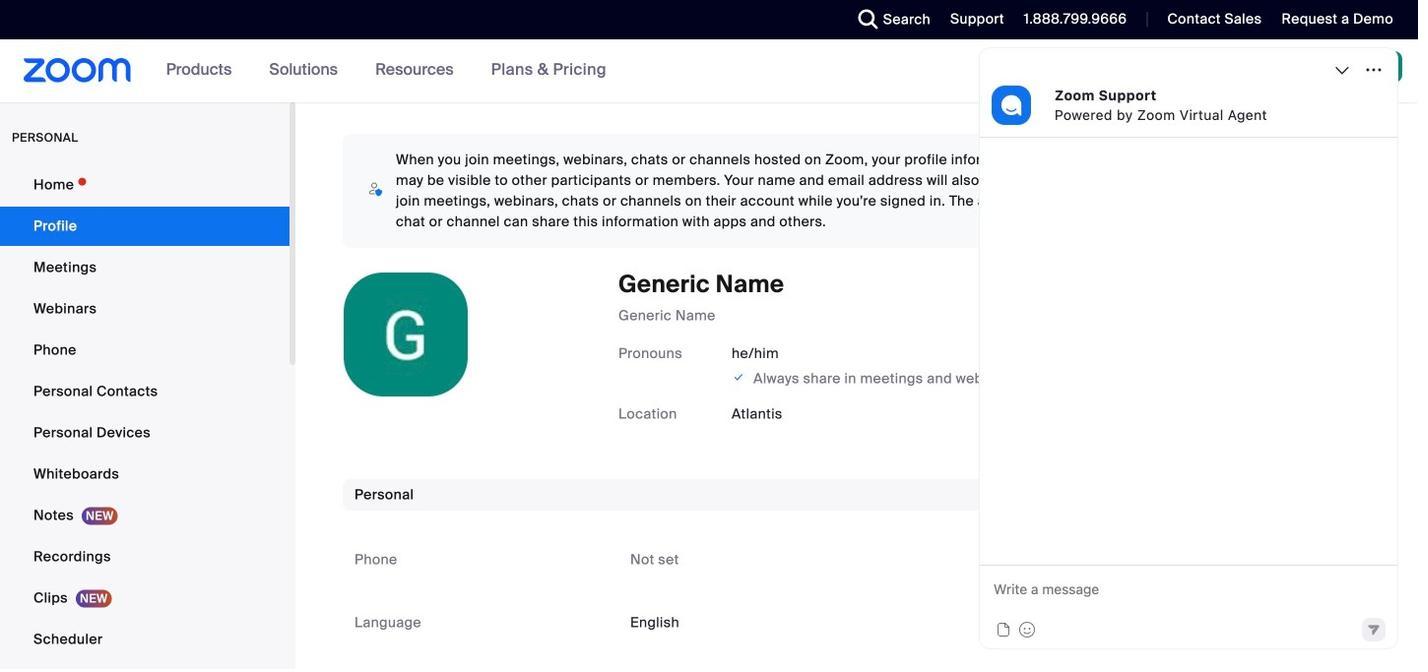 Task type: describe. For each thing, give the bounding box(es) containing it.
user photo image
[[344, 273, 468, 397]]

checked image
[[732, 368, 746, 388]]

product information navigation
[[151, 39, 621, 102]]



Task type: locate. For each thing, give the bounding box(es) containing it.
banner
[[0, 39, 1418, 104]]

personal menu menu
[[0, 165, 290, 670]]

zoom logo image
[[24, 58, 132, 83]]

meetings navigation
[[1006, 39, 1418, 104]]



Task type: vqa. For each thing, say whether or not it's contained in the screenshot.
Personal Menu Menu
yes



